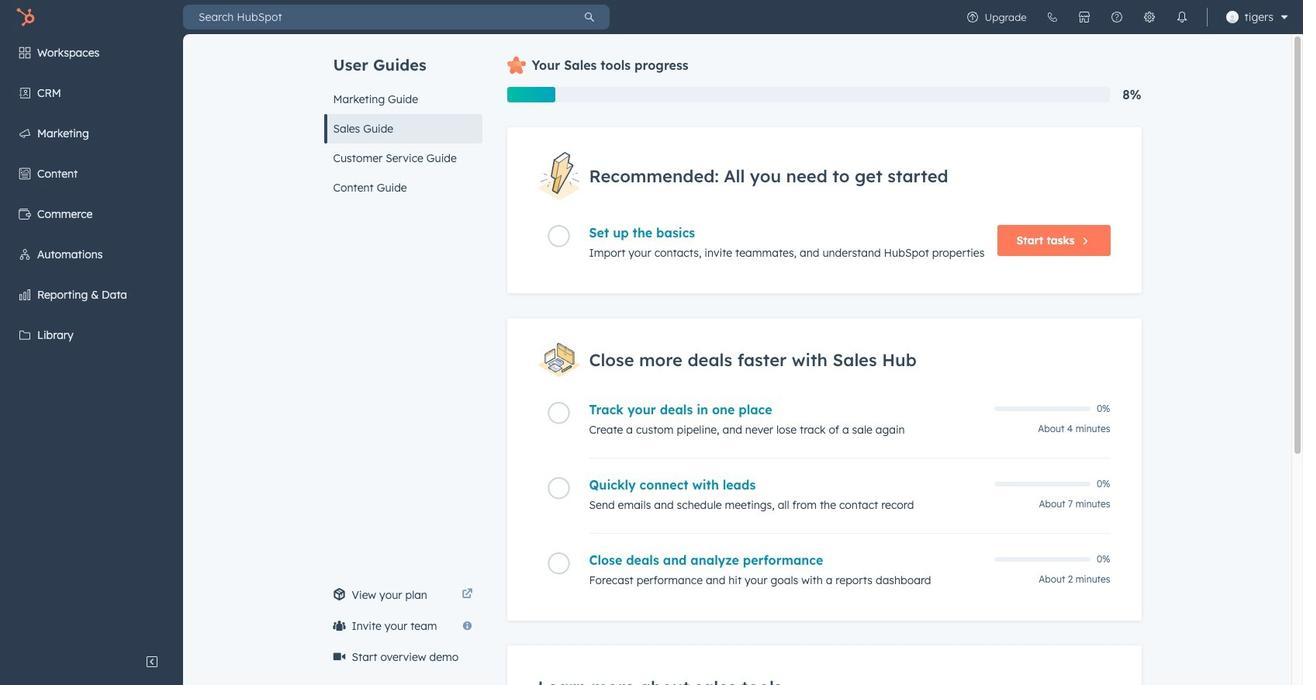 Task type: vqa. For each thing, say whether or not it's contained in the screenshot.
Link opens in a new window icon
yes



Task type: describe. For each thing, give the bounding box(es) containing it.
1 horizontal spatial menu
[[956, 0, 1294, 34]]

settings image
[[1143, 11, 1156, 23]]



Task type: locate. For each thing, give the bounding box(es) containing it.
howard n/a image
[[1226, 11, 1239, 23]]

user guides element
[[324, 34, 482, 203]]

2 link opens in a new window image from the top
[[462, 589, 473, 601]]

0 horizontal spatial menu
[[0, 34, 183, 646]]

Search HubSpot search field
[[183, 5, 570, 29]]

progress bar
[[507, 87, 555, 102]]

help image
[[1111, 11, 1123, 23]]

link opens in a new window image
[[462, 586, 473, 604], [462, 589, 473, 601]]

1 link opens in a new window image from the top
[[462, 586, 473, 604]]

marketplaces image
[[1078, 11, 1091, 23]]

menu
[[956, 0, 1294, 34], [0, 34, 183, 646]]

notifications image
[[1176, 11, 1188, 23]]



